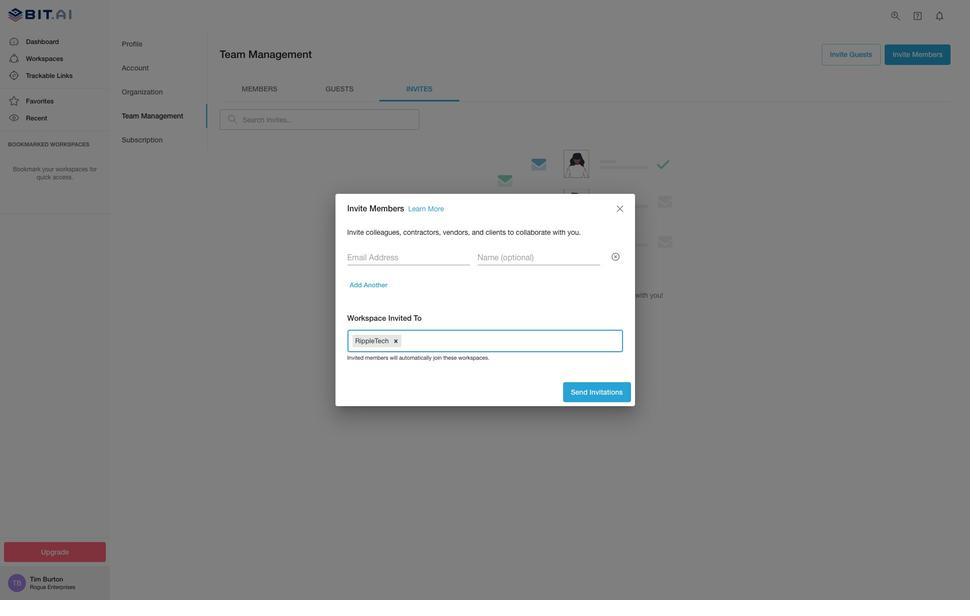 Task type: describe. For each thing, give the bounding box(es) containing it.
0 horizontal spatial team management
[[122, 111, 183, 120]]

workspaces.
[[459, 355, 490, 361]]

1 vertical spatial invited
[[348, 355, 364, 361]]

1 vertical spatial collaborate
[[599, 291, 634, 299]]

invite members button
[[886, 44, 951, 65]]

1 horizontal spatial team management
[[220, 48, 312, 60]]

invite members learn more
[[348, 204, 444, 213]]

tim burton rogue enterprises
[[30, 575, 75, 590]]

invite for invite members learn more
[[348, 204, 368, 213]]

add another
[[350, 281, 388, 289]]

workspaces
[[50, 141, 89, 147]]

automatically
[[399, 355, 432, 361]]

tab list containing profile
[[110, 32, 207, 152]]

profile link
[[110, 32, 207, 56]]

favorites button
[[0, 93, 110, 110]]

bookmark your workspaces for quick access.
[[13, 166, 97, 181]]

rippletech
[[356, 337, 389, 345]]

0 vertical spatial team
[[220, 48, 246, 60]]

subscription
[[122, 135, 163, 144]]

upgrade button
[[4, 542, 106, 562]]

subscription link
[[110, 128, 207, 152]]

with inside invite members dialog
[[553, 228, 566, 236]]

tim
[[30, 575, 41, 583]]

invite your team members to collaborate with you!
[[507, 291, 664, 299]]

workspace
[[348, 313, 387, 322]]

workspaces
[[56, 166, 88, 173]]

join
[[434, 355, 442, 361]]

organization
[[122, 87, 163, 96]]

your for invite
[[526, 291, 540, 299]]

Search Invites... search field
[[243, 109, 420, 130]]

favorites
[[26, 97, 54, 105]]

profile
[[122, 39, 143, 48]]

trackable links button
[[0, 67, 110, 84]]

guests
[[850, 50, 873, 58]]

invite members dialog
[[336, 194, 635, 406]]

dashboard button
[[0, 33, 110, 50]]

1 vertical spatial with
[[636, 291, 649, 299]]

invite for invite your team members to collaborate with you!
[[507, 291, 524, 299]]

contractors,
[[404, 228, 441, 236]]

Name (optional) text field
[[478, 250, 600, 266]]

access.
[[53, 174, 73, 181]]

vendors,
[[443, 228, 470, 236]]

add
[[350, 281, 362, 289]]

team management link
[[110, 104, 207, 128]]

invitations
[[590, 388, 623, 396]]

bookmarked workspaces
[[8, 141, 89, 147]]

Email Address text field
[[348, 250, 470, 266]]

tab list containing members
[[220, 77, 951, 101]]

recent
[[26, 114, 47, 122]]

your for bookmark
[[42, 166, 54, 173]]

upgrade
[[41, 547, 69, 556]]

rogue
[[30, 584, 46, 590]]

colleagues,
[[366, 228, 402, 236]]

members
[[242, 85, 278, 93]]

invite colleagues, contractors, vendors, and clients to collaborate with you.
[[348, 228, 581, 236]]

you.
[[568, 228, 581, 236]]

workspaces button
[[0, 50, 110, 67]]

account link
[[110, 56, 207, 80]]

add another button
[[348, 278, 390, 293]]



Task type: locate. For each thing, give the bounding box(es) containing it.
management down organization link
[[141, 111, 183, 120]]

1 vertical spatial management
[[141, 111, 183, 120]]

and
[[472, 228, 484, 236]]

members left will on the left
[[365, 355, 389, 361]]

members inside button
[[913, 50, 943, 58]]

members for invite members
[[913, 50, 943, 58]]

to inside invite members dialog
[[508, 228, 514, 236]]

1 horizontal spatial management
[[249, 48, 312, 60]]

bookmark
[[13, 166, 41, 173]]

0 vertical spatial management
[[249, 48, 312, 60]]

0 horizontal spatial invited
[[348, 355, 364, 361]]

to
[[414, 313, 422, 322]]

invited down rippletech
[[348, 355, 364, 361]]

your
[[42, 166, 54, 173], [526, 291, 540, 299]]

0 horizontal spatial members
[[370, 204, 405, 213]]

invites button
[[380, 77, 460, 101]]

1 horizontal spatial tab list
[[220, 77, 951, 101]]

more
[[428, 205, 444, 213]]

tab list
[[110, 32, 207, 152], [220, 77, 951, 101]]

invite
[[831, 50, 848, 58], [894, 50, 911, 58], [348, 204, 368, 213], [348, 228, 364, 236], [507, 291, 524, 299]]

with
[[553, 228, 566, 236], [636, 291, 649, 299]]

to right clients
[[508, 228, 514, 236]]

invite left guests
[[831, 50, 848, 58]]

members inside dialog
[[370, 204, 405, 213]]

invite guests
[[831, 50, 873, 58]]

1 vertical spatial team management
[[122, 111, 183, 120]]

another
[[364, 281, 388, 289]]

0 horizontal spatial tab list
[[110, 32, 207, 152]]

0 vertical spatial members
[[913, 50, 943, 58]]

1 horizontal spatial your
[[526, 291, 540, 299]]

invite left team
[[507, 291, 524, 299]]

members for invite members learn more
[[370, 204, 405, 213]]

invite right guests
[[894, 50, 911, 58]]

collaborate
[[516, 228, 551, 236], [599, 291, 634, 299]]

tb
[[13, 579, 21, 587]]

0 horizontal spatial team
[[122, 111, 139, 120]]

invited left to
[[389, 313, 412, 322]]

send invitations button
[[563, 382, 631, 402]]

0 vertical spatial to
[[508, 228, 514, 236]]

links
[[57, 71, 73, 79]]

0 horizontal spatial your
[[42, 166, 54, 173]]

to
[[508, 228, 514, 236], [591, 291, 597, 299]]

account
[[122, 63, 149, 72]]

invite guests button
[[822, 44, 882, 65]]

invite up colleagues,
[[348, 204, 368, 213]]

team
[[220, 48, 246, 60], [122, 111, 139, 120]]

burton
[[43, 575, 63, 583]]

1 vertical spatial members
[[365, 355, 389, 361]]

your inside bookmark your workspaces for quick access.
[[42, 166, 54, 173]]

0 vertical spatial team management
[[220, 48, 312, 60]]

members inside dialog
[[365, 355, 389, 361]]

1 vertical spatial members
[[370, 204, 405, 213]]

team up members
[[220, 48, 246, 60]]

collaborate left you!
[[599, 291, 634, 299]]

workspace invited to
[[348, 313, 422, 322]]

workspaces
[[26, 54, 63, 62]]

1 vertical spatial to
[[591, 291, 597, 299]]

invited members will automatically join these workspaces.
[[348, 355, 490, 361]]

team up subscription
[[122, 111, 139, 120]]

invite for invite members
[[894, 50, 911, 58]]

will
[[390, 355, 398, 361]]

team management up members
[[220, 48, 312, 60]]

1 horizontal spatial team
[[220, 48, 246, 60]]

learn more link
[[409, 205, 444, 213]]

these
[[444, 355, 457, 361]]

recent button
[[0, 110, 110, 127]]

management up members
[[249, 48, 312, 60]]

invite for invite colleagues, contractors, vendors, and clients to collaborate with you.
[[348, 228, 364, 236]]

members
[[559, 291, 589, 299], [365, 355, 389, 361]]

1 horizontal spatial collaborate
[[599, 291, 634, 299]]

0 horizontal spatial collaborate
[[516, 228, 551, 236]]

0 horizontal spatial members
[[365, 355, 389, 361]]

invites
[[407, 85, 433, 93]]

to right team
[[591, 291, 597, 299]]

with left you.
[[553, 228, 566, 236]]

invite for invite guests
[[831, 50, 848, 58]]

learn
[[409, 205, 426, 213]]

for
[[90, 166, 97, 173]]

0 vertical spatial your
[[42, 166, 54, 173]]

0 horizontal spatial with
[[553, 228, 566, 236]]

enterprises
[[48, 584, 75, 590]]

team management
[[220, 48, 312, 60], [122, 111, 183, 120]]

1 horizontal spatial to
[[591, 291, 597, 299]]

trackable links
[[26, 71, 73, 79]]

1 horizontal spatial members
[[913, 50, 943, 58]]

members right team
[[559, 291, 589, 299]]

1 horizontal spatial members
[[559, 291, 589, 299]]

team management down organization link
[[122, 111, 183, 120]]

management
[[249, 48, 312, 60], [141, 111, 183, 120]]

your left team
[[526, 291, 540, 299]]

0 horizontal spatial management
[[141, 111, 183, 120]]

with left you!
[[636, 291, 649, 299]]

bookmarked
[[8, 141, 49, 147]]

1 horizontal spatial with
[[636, 291, 649, 299]]

clients
[[486, 228, 506, 236]]

0 vertical spatial members
[[559, 291, 589, 299]]

organization link
[[110, 80, 207, 104]]

0 vertical spatial collaborate
[[516, 228, 551, 236]]

invite left colleagues,
[[348, 228, 364, 236]]

1 vertical spatial team
[[122, 111, 139, 120]]

send
[[571, 388, 588, 396]]

send invitations
[[571, 388, 623, 396]]

0 vertical spatial invited
[[389, 313, 412, 322]]

quick
[[37, 174, 51, 181]]

guests
[[326, 85, 354, 93]]

0 vertical spatial with
[[553, 228, 566, 236]]

trackable
[[26, 71, 55, 79]]

you!
[[651, 291, 664, 299]]

1 vertical spatial your
[[526, 291, 540, 299]]

collaborate inside invite members dialog
[[516, 228, 551, 236]]

your up quick
[[42, 166, 54, 173]]

members
[[913, 50, 943, 58], [370, 204, 405, 213]]

invite members
[[894, 50, 943, 58]]

0 horizontal spatial to
[[508, 228, 514, 236]]

invited
[[389, 313, 412, 322], [348, 355, 364, 361]]

guests button
[[300, 77, 380, 101]]

collaborate up name (optional) text field
[[516, 228, 551, 236]]

1 horizontal spatial invited
[[389, 313, 412, 322]]

team
[[542, 291, 557, 299]]

dashboard
[[26, 37, 59, 45]]

members button
[[220, 77, 300, 101]]



Task type: vqa. For each thing, say whether or not it's contained in the screenshot.
Invite associated with Invite your team members to collaborate with you!
yes



